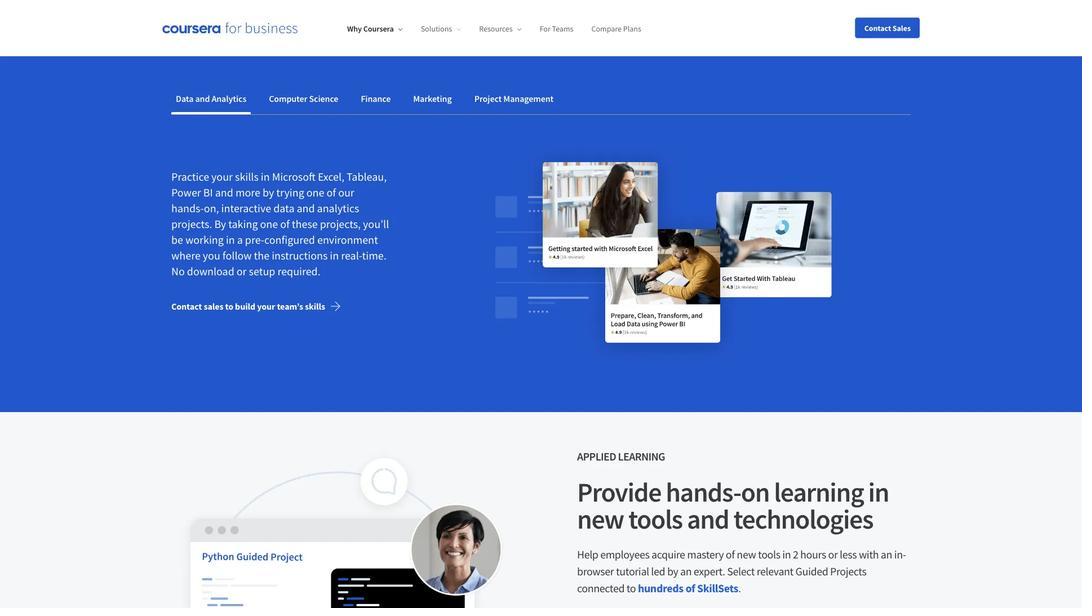 Task type: describe. For each thing, give the bounding box(es) containing it.
technologies
[[734, 503, 873, 537]]

mastery
[[687, 548, 724, 563]]

google
[[507, 25, 540, 39]]

contact sales button
[[856, 18, 920, 38]]

0 vertical spatial with
[[278, 25, 298, 39]]

finance button
[[356, 85, 395, 112]]

contact for contact sales to build your team's skills
[[171, 301, 202, 312]]

1 horizontal spatial an
[[881, 548, 893, 563]]

sheets,
[[543, 25, 577, 39]]

provide hands-on learning in new tools and technologies
[[577, 476, 889, 537]]

marketing
[[413, 93, 452, 104]]

learning
[[618, 450, 665, 464]]

led
[[651, 565, 665, 579]]

management
[[504, 93, 554, 104]]

why coursera link
[[347, 24, 403, 34]]

microsoft
[[272, 170, 316, 184]]

compare
[[592, 24, 622, 34]]

applied
[[577, 450, 616, 464]]

analytics
[[212, 93, 246, 104]]

to inside help employees acquire mastery of new tools in 2 hours or less with an in- browser tutorial led by an expert. select relevant guided projects connected to
[[627, 582, 636, 596]]

0 vertical spatial one
[[307, 186, 324, 200]]

of left our
[[327, 186, 336, 200]]

computer
[[269, 93, 308, 104]]

upskill
[[171, 25, 203, 39]]

why coursera
[[347, 24, 394, 34]]

projects
[[830, 565, 867, 579]]

a
[[237, 233, 243, 247]]

tools,
[[434, 25, 460, 39]]

required.
[[278, 265, 321, 279]]

taking
[[228, 217, 258, 232]]

2
[[793, 548, 799, 563]]

less
[[840, 548, 857, 563]]

solutions
[[421, 24, 452, 34]]

resources link
[[479, 24, 522, 34]]

excel,
[[318, 170, 345, 184]]

new for help
[[737, 548, 756, 563]]

sales
[[204, 301, 223, 312]]

acquire
[[652, 548, 685, 563]]

time.
[[362, 249, 387, 263]]

of inside help employees acquire mastery of new tools in 2 hours or less with an in- browser tutorial led by an expert. select relevant guided projects connected to
[[726, 548, 735, 563]]

.
[[739, 582, 741, 596]]

data and analytics
[[176, 93, 246, 104]]

plans
[[623, 24, 642, 34]]

expert.
[[694, 565, 725, 579]]

tableau,
[[347, 170, 387, 184]]

help employees acquire mastery of new tools in 2 hours or less with an in- browser tutorial led by an expert. select relevant guided projects connected to
[[577, 548, 906, 596]]

on
[[741, 476, 770, 510]]

where
[[171, 249, 201, 263]]

no
[[171, 265, 185, 279]]

technology
[[379, 25, 431, 39]]

data and analytics button
[[171, 85, 251, 112]]

setup
[[249, 265, 275, 279]]

compare plans
[[592, 24, 642, 34]]

0 horizontal spatial an
[[681, 565, 692, 579]]

power inside practice your skills in microsoft excel, tableau, power bi and more by trying one of our hands-on, interactive data and analytics projects. by taking one of these projects, you'll be working in a pre-configured environment where you follow the instructions in real-time. no download or setup required.
[[171, 186, 201, 200]]

finance
[[361, 93, 391, 104]]

and up these
[[297, 202, 315, 216]]

trying
[[276, 186, 304, 200]]

tools for in
[[758, 548, 781, 563]]

project management
[[475, 93, 554, 104]]

science
[[309, 93, 338, 104]]

hundreds of skillsets link
[[638, 582, 739, 596]]

teams
[[552, 24, 574, 34]]

pre-
[[245, 233, 264, 247]]

by inside practice your skills in microsoft excel, tableau, power bi and more by trying one of our hands-on, interactive data and analytics projects. by taking one of these projects, you'll be working in a pre-configured environment where you follow the instructions in real-time. no download or setup required.
[[263, 186, 274, 200]]

follow
[[223, 249, 252, 263]]

of down the data
[[280, 217, 290, 232]]

scale.
[[792, 25, 819, 39]]

interactive
[[221, 202, 271, 216]]

more,
[[696, 25, 723, 39]]

bi
[[203, 186, 213, 200]]

and right bi at the left top of page
[[215, 186, 233, 200]]

hands- inside practice your skills in microsoft excel, tableau, power bi and more by trying one of our hands-on, interactive data and analytics projects. by taking one of these projects, you'll be working in a pre-configured environment where you follow the instructions in real-time. no download or setup required.
[[171, 202, 204, 216]]

coursera for business image
[[162, 22, 298, 34]]

tutorial
[[616, 565, 649, 579]]

hundreds
[[638, 582, 684, 596]]

you'll
[[363, 217, 389, 232]]

tableau
[[636, 25, 673, 39]]

r,
[[625, 25, 634, 39]]

for teams
[[540, 24, 574, 34]]

current
[[343, 25, 377, 39]]

upskill your workforce with new and current technology tools, including google sheets, power bi, r, tableau and more, quickly and at scale.
[[171, 25, 819, 39]]



Task type: locate. For each thing, give the bounding box(es) containing it.
your right build
[[257, 301, 275, 312]]

0 horizontal spatial skills
[[235, 170, 259, 184]]

real-
[[341, 249, 362, 263]]

these
[[292, 217, 318, 232]]

1 horizontal spatial or
[[829, 548, 838, 563]]

0 vertical spatial tools
[[629, 503, 683, 537]]

with right workforce
[[278, 25, 298, 39]]

contact inside contact sales to build your team's skills link
[[171, 301, 202, 312]]

the
[[254, 249, 270, 263]]

0 vertical spatial by
[[263, 186, 274, 200]]

data
[[176, 93, 194, 104]]

0 vertical spatial hands-
[[171, 202, 204, 216]]

with inside help employees acquire mastery of new tools in 2 hours or less with an in- browser tutorial led by an expert. select relevant guided projects connected to
[[859, 548, 879, 563]]

1 vertical spatial to
[[627, 582, 636, 596]]

0 horizontal spatial one
[[260, 217, 278, 232]]

1 horizontal spatial new
[[577, 503, 624, 537]]

and left why
[[323, 25, 341, 39]]

practice
[[171, 170, 209, 184]]

hundreds of skillsets .
[[638, 582, 741, 596]]

at
[[781, 25, 790, 39]]

contact sales to build your team's skills
[[171, 301, 325, 312]]

tools for and
[[629, 503, 683, 537]]

1 horizontal spatial by
[[667, 565, 678, 579]]

your up bi at the left top of page
[[211, 170, 233, 184]]

1 vertical spatial power
[[171, 186, 201, 200]]

0 horizontal spatial or
[[237, 265, 247, 279]]

sales
[[893, 23, 911, 33]]

instructions
[[272, 249, 328, 263]]

tools inside provide hands-on learning in new tools and technologies
[[629, 503, 683, 537]]

1 horizontal spatial power
[[579, 25, 608, 39]]

power left bi,
[[579, 25, 608, 39]]

1 vertical spatial skills
[[305, 301, 325, 312]]

by
[[214, 217, 226, 232]]

bi,
[[611, 25, 623, 39]]

or left less
[[829, 548, 838, 563]]

for
[[540, 24, 551, 34]]

0 vertical spatial your
[[206, 25, 227, 39]]

guided
[[796, 565, 828, 579]]

0 horizontal spatial with
[[278, 25, 298, 39]]

projects,
[[320, 217, 361, 232]]

skills right team's
[[305, 301, 325, 312]]

compare plans link
[[592, 24, 642, 34]]

and up mastery
[[687, 503, 729, 537]]

1 horizontal spatial hands-
[[666, 476, 741, 510]]

1 vertical spatial tools
[[758, 548, 781, 563]]

contact
[[865, 23, 891, 33], [171, 301, 202, 312]]

select
[[727, 565, 755, 579]]

quickly
[[725, 25, 759, 39]]

you
[[203, 249, 220, 263]]

team's
[[277, 301, 303, 312]]

an left in-
[[881, 548, 893, 563]]

with right less
[[859, 548, 879, 563]]

marketing button
[[409, 85, 457, 112]]

contact inside contact sales button
[[865, 23, 891, 33]]

resources
[[479, 24, 513, 34]]

your for upskill
[[206, 25, 227, 39]]

0 vertical spatial to
[[225, 301, 233, 312]]

1 horizontal spatial tools
[[758, 548, 781, 563]]

new up "help"
[[577, 503, 624, 537]]

hands- inside provide hands-on learning in new tools and technologies
[[666, 476, 741, 510]]

for teams link
[[540, 24, 574, 34]]

contact for contact sales
[[865, 23, 891, 33]]

computer science
[[269, 93, 338, 104]]

on,
[[204, 202, 219, 216]]

tools
[[629, 503, 683, 537], [758, 548, 781, 563]]

and inside the data and analytics button
[[195, 93, 210, 104]]

0 horizontal spatial by
[[263, 186, 274, 200]]

new left why
[[301, 25, 320, 39]]

1 vertical spatial new
[[577, 503, 624, 537]]

provide
[[577, 476, 661, 510]]

solutions link
[[421, 24, 461, 34]]

applied learning
[[577, 450, 665, 464]]

download
[[187, 265, 234, 279]]

new for provide
[[577, 503, 624, 537]]

your for practice
[[211, 170, 233, 184]]

2 horizontal spatial new
[[737, 548, 756, 563]]

or inside help employees acquire mastery of new tools in 2 hours or less with an in- browser tutorial led by an expert. select relevant guided projects connected to
[[829, 548, 838, 563]]

0 vertical spatial contact
[[865, 23, 891, 33]]

with
[[278, 25, 298, 39], [859, 548, 879, 563]]

1 vertical spatial an
[[681, 565, 692, 579]]

skills inside practice your skills in microsoft excel, tableau, power bi and more by trying one of our hands-on, interactive data and analytics projects. by taking one of these projects, you'll be working in a pre-configured environment where you follow the instructions in real-time. no download or setup required.
[[235, 170, 259, 184]]

working
[[185, 233, 224, 247]]

hours
[[801, 548, 827, 563]]

of down expert.
[[686, 582, 695, 596]]

of
[[327, 186, 336, 200], [280, 217, 290, 232], [726, 548, 735, 563], [686, 582, 695, 596]]

build
[[235, 301, 255, 312]]

computer science button
[[265, 85, 343, 112]]

our
[[338, 186, 355, 200]]

1 horizontal spatial to
[[627, 582, 636, 596]]

project
[[475, 93, 502, 104]]

analytics
[[317, 202, 359, 216]]

or down follow
[[237, 265, 247, 279]]

by inside help employees acquire mastery of new tools in 2 hours or less with an in- browser tutorial led by an expert. select relevant guided projects connected to
[[667, 565, 678, 579]]

0 vertical spatial skills
[[235, 170, 259, 184]]

your right upskill
[[206, 25, 227, 39]]

1 horizontal spatial one
[[307, 186, 324, 200]]

why
[[347, 24, 362, 34]]

1 horizontal spatial skills
[[305, 301, 325, 312]]

connected
[[577, 582, 625, 596]]

projects.
[[171, 217, 212, 232]]

one down the 'excel,' at the left of page
[[307, 186, 324, 200]]

in
[[261, 170, 270, 184], [226, 233, 235, 247], [330, 249, 339, 263], [869, 476, 889, 510], [783, 548, 791, 563]]

to down "tutorial"
[[627, 582, 636, 596]]

relevant
[[757, 565, 794, 579]]

new inside help employees acquire mastery of new tools in 2 hours or less with an in- browser tutorial led by an expert. select relevant guided projects connected to
[[737, 548, 756, 563]]

0 horizontal spatial contact
[[171, 301, 202, 312]]

1 vertical spatial one
[[260, 217, 278, 232]]

2 vertical spatial new
[[737, 548, 756, 563]]

coursera
[[364, 24, 394, 34]]

help
[[577, 548, 599, 563]]

in-
[[895, 548, 906, 563]]

workforce
[[229, 25, 276, 39]]

configured
[[264, 233, 315, 247]]

an up hundreds of skillsets link
[[681, 565, 692, 579]]

your inside practice your skills in microsoft excel, tableau, power bi and more by trying one of our hands-on, interactive data and analytics projects. by taking one of these projects, you'll be working in a pre-configured environment where you follow the instructions in real-time. no download or setup required.
[[211, 170, 233, 184]]

0 vertical spatial an
[[881, 548, 893, 563]]

1 vertical spatial contact
[[171, 301, 202, 312]]

practice your skills in microsoft excel, tableau, power bi and more by trying one of our hands-on, interactive data and analytics projects. by taking one of these projects, you'll be working in a pre-configured environment where you follow the instructions in real-time. no download or setup required.
[[171, 170, 389, 279]]

and left more,
[[675, 25, 693, 39]]

including
[[462, 25, 505, 39]]

and left at
[[761, 25, 779, 39]]

1 vertical spatial with
[[859, 548, 879, 563]]

in inside help employees acquire mastery of new tools in 2 hours or less with an in- browser tutorial led by an expert. select relevant guided projects connected to
[[783, 548, 791, 563]]

0 horizontal spatial to
[[225, 301, 233, 312]]

0 vertical spatial power
[[579, 25, 608, 39]]

browser
[[577, 565, 614, 579]]

1 vertical spatial or
[[829, 548, 838, 563]]

guided projects: data & analytics image image
[[443, 142, 884, 368]]

and
[[323, 25, 341, 39], [675, 25, 693, 39], [761, 25, 779, 39], [195, 93, 210, 104], [215, 186, 233, 200], [297, 202, 315, 216], [687, 503, 729, 537]]

contact sales to build your team's skills link
[[171, 293, 350, 320]]

or inside practice your skills in microsoft excel, tableau, power bi and more by trying one of our hands-on, interactive data and analytics projects. by taking one of these projects, you'll be working in a pre-configured environment where you follow the instructions in real-time. no download or setup required.
[[237, 265, 247, 279]]

0 horizontal spatial tools
[[629, 503, 683, 537]]

new
[[301, 25, 320, 39], [577, 503, 624, 537], [737, 548, 756, 563]]

1 vertical spatial your
[[211, 170, 233, 184]]

and inside provide hands-on learning in new tools and technologies
[[687, 503, 729, 537]]

project management button
[[470, 85, 558, 112]]

contact sales
[[865, 23, 911, 33]]

in inside provide hands-on learning in new tools and technologies
[[869, 476, 889, 510]]

and right 'data'
[[195, 93, 210, 104]]

learning
[[774, 476, 864, 510]]

0 vertical spatial or
[[237, 265, 247, 279]]

1 vertical spatial by
[[667, 565, 678, 579]]

0 horizontal spatial new
[[301, 25, 320, 39]]

employees
[[601, 548, 650, 563]]

one
[[307, 186, 324, 200], [260, 217, 278, 232]]

by right more on the left top of the page
[[263, 186, 274, 200]]

skills up more on the left top of the page
[[235, 170, 259, 184]]

content tabs tab list
[[171, 85, 911, 115]]

1 horizontal spatial contact
[[865, 23, 891, 33]]

tools inside help employees acquire mastery of new tools in 2 hours or less with an in- browser tutorial led by an expert. select relevant guided projects connected to
[[758, 548, 781, 563]]

1 vertical spatial hands-
[[666, 476, 741, 510]]

hands-
[[171, 202, 204, 216], [666, 476, 741, 510]]

0 horizontal spatial power
[[171, 186, 201, 200]]

of up select
[[726, 548, 735, 563]]

0 horizontal spatial hands-
[[171, 202, 204, 216]]

power down practice at the top left
[[171, 186, 201, 200]]

1 horizontal spatial with
[[859, 548, 879, 563]]

2 vertical spatial your
[[257, 301, 275, 312]]

by right the led
[[667, 565, 678, 579]]

new up select
[[737, 548, 756, 563]]

0 vertical spatial new
[[301, 25, 320, 39]]

tools up relevant
[[758, 548, 781, 563]]

new inside provide hands-on learning in new tools and technologies
[[577, 503, 624, 537]]

environment
[[317, 233, 378, 247]]

tools up acquire
[[629, 503, 683, 537]]

one up pre-
[[260, 217, 278, 232]]

to right sales
[[225, 301, 233, 312]]



Task type: vqa. For each thing, say whether or not it's contained in the screenshot.
the bottom the Management
no



